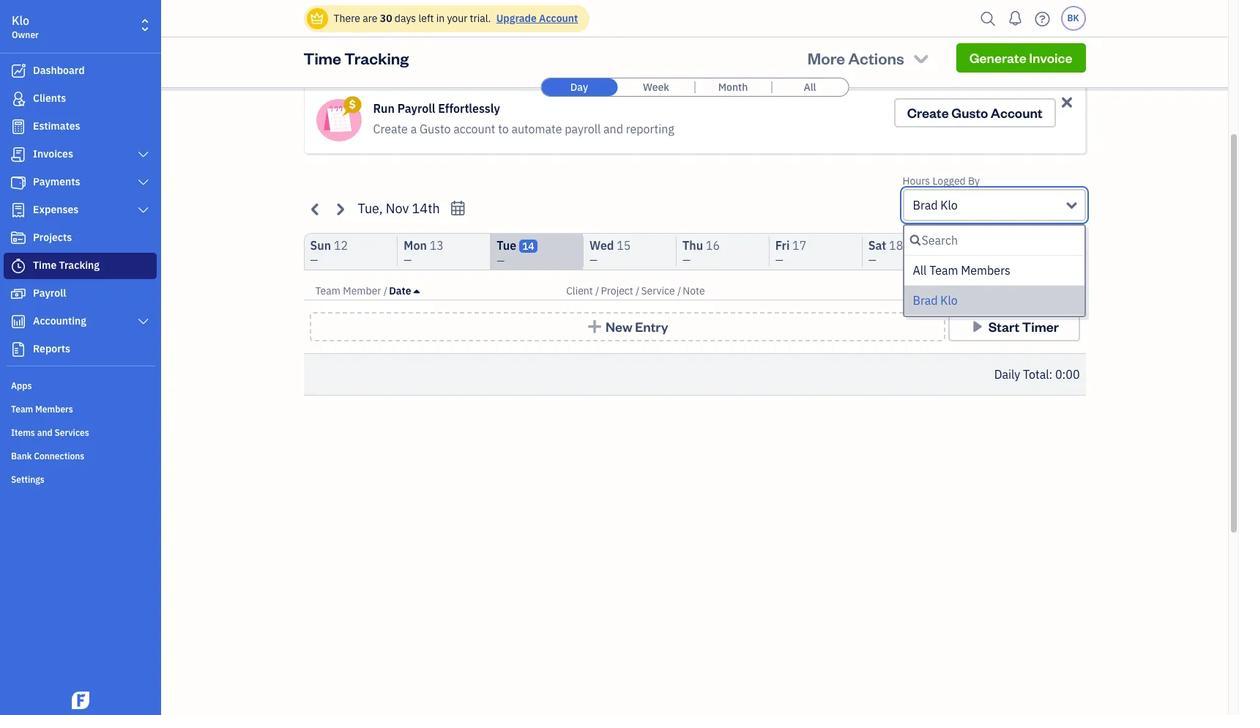 Task type: locate. For each thing, give the bounding box(es) containing it.
chevron large down image down payroll link
[[137, 316, 150, 327]]

time right timer icon
[[33, 259, 57, 272]]

3 learn from the left
[[955, 23, 981, 37]]

chevron large down image up the projects link
[[137, 204, 150, 216]]

— down sat
[[869, 253, 877, 267]]

brad klo button
[[903, 189, 1086, 221]]

sun 12 —
[[310, 238, 348, 267]]

chevrondown image
[[911, 48, 932, 68]]

1 horizontal spatial payroll
[[398, 101, 436, 116]]

start timer button
[[948, 312, 1080, 341]]

account right upgrade
[[539, 12, 578, 25]]

1 vertical spatial account
[[991, 104, 1043, 121]]

0 horizontal spatial time
[[33, 259, 57, 272]]

invoices
[[33, 147, 73, 160]]

1 horizontal spatial all
[[913, 263, 927, 278]]

owner
[[12, 29, 39, 40]]

0 vertical spatial payroll
[[398, 101, 436, 116]]

chevron large down image inside expenses link
[[137, 204, 150, 216]]

1 vertical spatial 0:00
[[1056, 367, 1080, 382]]

0:00 down timer
[[1056, 367, 1080, 382]]

0 horizontal spatial :
[[1043, 244, 1046, 259]]

main element
[[0, 0, 198, 715]]

0 horizontal spatial by
[[503, 12, 514, 25]]

create
[[908, 104, 949, 121], [373, 122, 408, 136]]

week
[[643, 81, 670, 94]]

service link
[[641, 284, 678, 297]]

brad inside list box
[[913, 293, 938, 308]]

1 vertical spatial team
[[315, 284, 341, 297]]

0 vertical spatial members
[[961, 263, 1011, 278]]

1 by from the left
[[503, 12, 514, 25]]

all right the 'sat 18 —'
[[913, 263, 927, 278]]

1 vertical spatial payroll
[[33, 286, 66, 300]]

brad down hours
[[913, 198, 938, 212]]

— down tue
[[497, 254, 505, 267]]

tracking down the projects link
[[59, 259, 100, 272]]

note link
[[683, 284, 705, 297]]

chevron large down image inside invoices link
[[137, 149, 150, 160]]

create down run
[[373, 122, 408, 136]]

0 horizontal spatial learn more
[[452, 23, 503, 37]]

— for thu
[[683, 253, 691, 267]]

0 horizontal spatial a
[[411, 122, 417, 136]]

1 horizontal spatial team
[[315, 284, 341, 297]]

generate
[[970, 49, 1027, 66]]

time tracking down the projects link
[[33, 259, 100, 272]]

chevron large down image
[[137, 149, 150, 160], [137, 177, 150, 188], [137, 204, 150, 216], [137, 316, 150, 327]]

accurately bill your clients for the time you've worked.
[[590, 12, 800, 37]]

— down 'sun'
[[310, 253, 318, 267]]

1 horizontal spatial create
[[908, 104, 949, 121]]

and
[[604, 122, 623, 136], [37, 427, 52, 438]]

time link
[[1014, 284, 1040, 297]]

time tracking
[[304, 48, 409, 68], [33, 259, 100, 272]]

time right are
[[382, 23, 402, 37]]

week link
[[618, 78, 695, 96]]

2 brad klo from the top
[[913, 293, 958, 308]]

expenses link
[[4, 197, 157, 223]]

expenses
[[33, 203, 79, 216]]

chevron large down image for payments
[[137, 177, 150, 188]]

day
[[571, 81, 588, 94]]

chevron large down image up expenses link
[[137, 177, 150, 188]]

payments link
[[4, 169, 157, 196]]

1 the from the left
[[445, 12, 460, 25]]

account left close icon
[[991, 104, 1043, 121]]

account
[[454, 122, 496, 136]]

items and services link
[[4, 421, 157, 443]]

items
[[11, 427, 35, 438]]

gusto left account
[[420, 122, 451, 136]]

a right miss
[[886, 12, 891, 25]]

klo down logged at the right top of the page
[[941, 198, 958, 212]]

2 your from the left
[[658, 12, 678, 25]]

payroll up the accounting
[[33, 286, 66, 300]]

1 horizontal spatial time
[[304, 48, 341, 68]]

create inside run payroll effortlessly create a gusto account to automate payroll and reporting
[[373, 122, 408, 136]]

your
[[447, 12, 468, 25], [658, 12, 678, 25]]

4 chevron large down image from the top
[[137, 316, 150, 327]]

2 vertical spatial team
[[11, 404, 33, 415]]

a left account
[[411, 122, 417, 136]]

1 chevron large down image from the top
[[137, 149, 150, 160]]

clients
[[33, 92, 66, 105]]

all inside list box
[[913, 263, 927, 278]]

time inside accurately bill your clients for the time you've worked.
[[746, 12, 767, 25]]

can
[[355, 12, 371, 25]]

all team members
[[913, 263, 1011, 278]]

2 vertical spatial time
[[1014, 284, 1037, 297]]

create down the chevrondown icon
[[908, 104, 949, 121]]

the inside you can track time with the timer, or by logging time manually.
[[445, 12, 460, 25]]

previous day image
[[307, 200, 324, 217]]

0 horizontal spatial time tracking
[[33, 259, 100, 272]]

learn right hours.
[[955, 23, 981, 37]]

payroll
[[398, 101, 436, 116], [33, 286, 66, 300]]

billable
[[893, 12, 927, 25], [888, 23, 922, 37]]

0 vertical spatial create
[[908, 104, 949, 121]]

a
[[886, 12, 891, 25], [411, 122, 417, 136]]

total : 0:00
[[1017, 244, 1074, 259]]

/ right client
[[596, 284, 600, 297]]

1 vertical spatial and
[[37, 427, 52, 438]]

crown image
[[310, 11, 325, 26]]

tracking down are
[[345, 48, 409, 68]]

1 horizontal spatial and
[[604, 122, 623, 136]]

staying
[[984, 12, 1017, 25]]

learn for with
[[452, 23, 477, 37]]

— down thu
[[683, 253, 691, 267]]

top
[[1034, 12, 1049, 25]]

0 horizontal spatial and
[[37, 427, 52, 438]]

chevron large down image down estimates 'link'
[[137, 149, 150, 160]]

0 horizontal spatial all
[[804, 81, 817, 94]]

15
[[617, 238, 631, 253]]

1 learn from the left
[[452, 23, 477, 37]]

bank connections link
[[4, 445, 157, 467]]

1 horizontal spatial members
[[961, 263, 1011, 278]]

don't miss a billable moment by staying on top of billable hours.
[[835, 12, 1060, 37]]

— for wed
[[590, 253, 598, 267]]

: up time / status
[[1043, 244, 1046, 259]]

/ left service
[[636, 284, 640, 297]]

0 vertical spatial a
[[886, 12, 891, 25]]

2 learn from the left
[[689, 23, 715, 37]]

0 vertical spatial all
[[804, 81, 817, 94]]

/ left date
[[384, 284, 388, 297]]

1 horizontal spatial learn
[[689, 23, 715, 37]]

1 vertical spatial :
[[1050, 367, 1053, 382]]

2 by from the left
[[971, 12, 982, 25]]

1 horizontal spatial :
[[1050, 367, 1053, 382]]

the right 'for'
[[729, 12, 744, 25]]

run payroll effortlessly create a gusto account to automate payroll and reporting
[[373, 101, 675, 136]]

your right in
[[447, 12, 468, 25]]

expense image
[[10, 203, 27, 218]]

apps
[[11, 380, 32, 391]]

1 horizontal spatial learn more
[[689, 23, 740, 37]]

0 horizontal spatial payroll
[[33, 286, 66, 300]]

0 horizontal spatial members
[[35, 404, 73, 415]]

2 / from the left
[[596, 284, 600, 297]]

1 learn more from the left
[[452, 23, 503, 37]]

2 learn more from the left
[[689, 23, 740, 37]]

1 brad klo from the top
[[913, 198, 958, 212]]

1 vertical spatial a
[[411, 122, 417, 136]]

0 horizontal spatial your
[[447, 12, 468, 25]]

payment image
[[10, 175, 27, 190]]

1 horizontal spatial account
[[991, 104, 1043, 121]]

team members link
[[4, 398, 157, 420]]

0 vertical spatial :
[[1043, 244, 1046, 259]]

sat
[[869, 238, 887, 253]]

1 horizontal spatial time tracking
[[304, 48, 409, 68]]

0 horizontal spatial the
[[445, 12, 460, 25]]

the inside accurately bill your clients for the time you've worked.
[[729, 12, 744, 25]]

team left member
[[315, 284, 341, 297]]

— down mon
[[404, 253, 412, 267]]

1 vertical spatial create
[[373, 122, 408, 136]]

0 horizontal spatial team
[[11, 404, 33, 415]]

by left staying
[[971, 12, 982, 25]]

time left status link
[[1014, 284, 1037, 297]]

tracking inside "main" element
[[59, 259, 100, 272]]

all down more actions
[[804, 81, 817, 94]]

0 horizontal spatial learn
[[452, 23, 477, 37]]

0:00
[[1049, 244, 1074, 259], [1056, 367, 1080, 382]]

klo
[[12, 13, 29, 28], [941, 198, 958, 212], [941, 293, 958, 308]]

hours logged by
[[903, 174, 980, 188]]

miss
[[862, 12, 883, 25]]

time left you've
[[746, 12, 767, 25]]

and right payroll at the left top
[[604, 122, 623, 136]]

— inside sun 12 —
[[310, 253, 318, 267]]

or
[[491, 12, 501, 25]]

time inside "main" element
[[33, 259, 57, 272]]

— inside the 'sat 18 —'
[[869, 253, 877, 267]]

/ left note
[[678, 284, 682, 297]]

create inside button
[[908, 104, 949, 121]]

time tracking down can
[[304, 48, 409, 68]]

team member /
[[315, 284, 388, 297]]

— inside the fri 17 —
[[776, 253, 784, 267]]

/
[[384, 284, 388, 297], [596, 284, 600, 297], [636, 284, 640, 297], [678, 284, 682, 297], [1040, 284, 1043, 297]]

brad down all team members
[[913, 293, 938, 308]]

team for team member /
[[315, 284, 341, 297]]

next day image
[[332, 200, 348, 217]]

payroll inside "main" element
[[33, 286, 66, 300]]

2 horizontal spatial learn more
[[955, 23, 1007, 37]]

— for tue
[[497, 254, 505, 267]]

upgrade
[[497, 12, 537, 25]]

0 vertical spatial klo
[[12, 13, 29, 28]]

learn right the worked.
[[689, 23, 715, 37]]

brad klo inside list box
[[913, 293, 958, 308]]

and right the items
[[37, 427, 52, 438]]

logged
[[933, 174, 966, 188]]

members down 'search' "search box"
[[961, 263, 1011, 278]]

0 horizontal spatial tracking
[[59, 259, 100, 272]]

team inside "main" element
[[11, 404, 33, 415]]

0 vertical spatial brad klo
[[913, 198, 958, 212]]

1 vertical spatial time tracking
[[33, 259, 100, 272]]

plus image
[[586, 319, 603, 334]]

account inside create gusto account button
[[991, 104, 1043, 121]]

reports
[[33, 342, 70, 355]]

0 horizontal spatial account
[[539, 12, 578, 25]]

: right daily
[[1050, 367, 1053, 382]]

0 vertical spatial team
[[930, 263, 959, 278]]

team
[[930, 263, 959, 278], [315, 284, 341, 297], [11, 404, 33, 415]]

2 the from the left
[[729, 12, 744, 25]]

don't
[[835, 12, 859, 25]]

1 vertical spatial brad
[[913, 293, 938, 308]]

0 vertical spatial gusto
[[952, 104, 988, 121]]

project
[[601, 284, 634, 297]]

brad klo down all team members
[[913, 293, 958, 308]]

team down 'search' "search box"
[[930, 263, 959, 278]]

3 chevron large down image from the top
[[137, 204, 150, 216]]

payroll right run
[[398, 101, 436, 116]]

total up time link
[[1017, 244, 1043, 259]]

— down "fri"
[[776, 253, 784, 267]]

0 vertical spatial brad
[[913, 198, 938, 212]]

members inside "main" element
[[35, 404, 73, 415]]

0 vertical spatial total
[[1017, 244, 1043, 259]]

accounting
[[33, 314, 86, 327]]

chevron large down image inside accounting link
[[137, 316, 150, 327]]

play image
[[969, 319, 986, 334]]

total right daily
[[1023, 367, 1050, 382]]

payroll link
[[4, 281, 157, 307]]

choose a date image
[[450, 200, 466, 217]]

klo up owner
[[12, 13, 29, 28]]

0 horizontal spatial create
[[373, 122, 408, 136]]

klo inside list box
[[941, 293, 958, 308]]

notifications image
[[1004, 4, 1028, 33]]

2 horizontal spatial learn
[[955, 23, 981, 37]]

3 learn more from the left
[[955, 23, 1007, 37]]

gusto down generate
[[952, 104, 988, 121]]

worked.
[[649, 23, 686, 37]]

1 vertical spatial klo
[[941, 198, 958, 212]]

tue 14 —
[[497, 238, 535, 267]]

2 chevron large down image from the top
[[137, 177, 150, 188]]

your right bill
[[658, 12, 678, 25]]

1 vertical spatial tracking
[[59, 259, 100, 272]]

chevron large down image inside the payments link
[[137, 177, 150, 188]]

gusto inside button
[[952, 104, 988, 121]]

time tracking link
[[4, 253, 157, 279]]

time down crown icon
[[304, 48, 341, 68]]

more actions button
[[795, 40, 945, 75]]

1 horizontal spatial tracking
[[345, 48, 409, 68]]

bk
[[1068, 12, 1080, 23]]

list box
[[904, 256, 1085, 316]]

by right or
[[503, 12, 514, 25]]

logging
[[517, 12, 550, 25]]

1 vertical spatial members
[[35, 404, 73, 415]]

— inside the tue 14 —
[[497, 254, 505, 267]]

all for all team members
[[913, 263, 927, 278]]

— down wed on the top
[[590, 253, 598, 267]]

go to help image
[[1031, 8, 1055, 30]]

1 horizontal spatial by
[[971, 12, 982, 25]]

1 vertical spatial time
[[33, 259, 57, 272]]

freshbooks image
[[69, 692, 92, 709]]

klo inside dropdown button
[[941, 198, 958, 212]]

1 horizontal spatial your
[[658, 12, 678, 25]]

estimate image
[[10, 119, 27, 134]]

members up items and services at left
[[35, 404, 73, 415]]

18
[[889, 238, 904, 253]]

klo down all team members
[[941, 293, 958, 308]]

learn right in
[[452, 23, 477, 37]]

1 vertical spatial total
[[1023, 367, 1050, 382]]

1 vertical spatial brad klo
[[913, 293, 958, 308]]

2 horizontal spatial time
[[1014, 284, 1037, 297]]

tracking
[[345, 48, 409, 68], [59, 259, 100, 272]]

status link
[[1045, 284, 1074, 297]]

0 vertical spatial and
[[604, 122, 623, 136]]

1 vertical spatial all
[[913, 263, 927, 278]]

0:00 up status link
[[1049, 244, 1074, 259]]

brad klo down hours logged by
[[913, 198, 958, 212]]

client image
[[10, 92, 27, 106]]

1 your from the left
[[447, 12, 468, 25]]

1 horizontal spatial the
[[729, 12, 744, 25]]

brad inside dropdown button
[[913, 198, 938, 212]]

learn more for staying
[[955, 23, 1007, 37]]

1 brad from the top
[[913, 198, 938, 212]]

0 horizontal spatial gusto
[[420, 122, 451, 136]]

mon
[[404, 238, 427, 253]]

you can track time with the timer, or by logging time manually.
[[335, 12, 550, 37]]

0 vertical spatial time
[[304, 48, 341, 68]]

— inside the wed 15 —
[[590, 253, 598, 267]]

/ left status link
[[1040, 284, 1043, 297]]

— inside mon 13 —
[[404, 253, 412, 267]]

1 vertical spatial gusto
[[420, 122, 451, 136]]

learn more for timer,
[[452, 23, 503, 37]]

settings
[[11, 474, 45, 485]]

1 horizontal spatial a
[[886, 12, 891, 25]]

accurately
[[590, 12, 639, 25]]

2 horizontal spatial team
[[930, 263, 959, 278]]

all for all
[[804, 81, 817, 94]]

team inside list box
[[930, 263, 959, 278]]

1 horizontal spatial gusto
[[952, 104, 988, 121]]

team down apps
[[11, 404, 33, 415]]

0 vertical spatial account
[[539, 12, 578, 25]]

30
[[380, 12, 392, 25]]

invoice image
[[10, 147, 27, 162]]

— inside thu 16 —
[[683, 253, 691, 267]]

the right 'with'
[[445, 12, 460, 25]]

2 brad from the top
[[913, 293, 938, 308]]

caretup image
[[414, 285, 420, 297]]

2 vertical spatial klo
[[941, 293, 958, 308]]

5 / from the left
[[1040, 284, 1043, 297]]

are
[[363, 12, 378, 25]]



Task type: describe. For each thing, give the bounding box(es) containing it.
daily total : 0:00
[[995, 367, 1080, 382]]

client
[[566, 284, 593, 297]]

tue, nov 14th
[[358, 200, 440, 217]]

for
[[714, 12, 727, 25]]

payroll inside run payroll effortlessly create a gusto account to automate payroll and reporting
[[398, 101, 436, 116]]

14
[[522, 240, 535, 253]]

effortlessly
[[438, 101, 500, 116]]

more for staying
[[984, 23, 1007, 37]]

there are 30 days left in your trial. upgrade account
[[334, 12, 578, 25]]

bk button
[[1061, 6, 1086, 31]]

generate invoice button
[[957, 43, 1086, 73]]

team for team members
[[11, 404, 33, 415]]

4 / from the left
[[678, 284, 682, 297]]

timer image
[[10, 259, 27, 273]]

by inside don't miss a billable moment by staying on top of billable hours.
[[971, 12, 982, 25]]

more for timer,
[[480, 23, 503, 37]]

dashboard image
[[10, 64, 27, 78]]

search image
[[977, 8, 1000, 30]]

accounting link
[[4, 308, 157, 335]]

status
[[1045, 284, 1074, 297]]

dashboard link
[[4, 58, 157, 84]]

brad klo inside dropdown button
[[913, 198, 958, 212]]

services
[[55, 427, 89, 438]]

hours.
[[924, 23, 953, 37]]

more for time
[[717, 23, 740, 37]]

reports link
[[4, 336, 157, 363]]

tue
[[497, 238, 517, 253]]

money image
[[10, 286, 27, 301]]

left
[[419, 12, 434, 25]]

entry
[[635, 318, 669, 335]]

in
[[436, 12, 445, 25]]

12
[[334, 238, 348, 253]]

track
[[374, 12, 397, 25]]

1 / from the left
[[384, 284, 388, 297]]

moment
[[930, 12, 968, 25]]

the for time
[[729, 12, 744, 25]]

trial.
[[470, 12, 491, 25]]

start timer
[[989, 318, 1059, 335]]

klo inside klo owner
[[12, 13, 29, 28]]

project image
[[10, 231, 27, 245]]

create gusto account
[[908, 104, 1043, 121]]

days
[[395, 12, 416, 25]]

time left 'with'
[[399, 12, 420, 25]]

reporting
[[626, 122, 675, 136]]

bill
[[642, 12, 656, 25]]

by inside you can track time with the timer, or by logging time manually.
[[503, 12, 514, 25]]

chevron large down image for expenses
[[137, 204, 150, 216]]

on
[[1020, 12, 1031, 25]]

timer
[[1023, 318, 1059, 335]]

estimates
[[33, 119, 80, 133]]

more actions
[[808, 48, 905, 68]]

learn for moment
[[955, 23, 981, 37]]

client / project / service / note
[[566, 284, 705, 297]]

— for mon
[[404, 253, 412, 267]]

bank connections
[[11, 451, 84, 462]]

sat 18 —
[[869, 238, 904, 267]]

with
[[422, 12, 442, 25]]

date
[[389, 284, 411, 297]]

automate
[[512, 122, 562, 136]]

Search search field
[[904, 232, 1085, 249]]

timer,
[[462, 12, 489, 25]]

learn for for
[[689, 23, 715, 37]]

the for timer,
[[445, 12, 460, 25]]

team members
[[11, 404, 73, 415]]

report image
[[10, 342, 27, 357]]

clients link
[[4, 86, 157, 112]]

connections
[[34, 451, 84, 462]]

you
[[335, 12, 352, 25]]

learn more for time
[[689, 23, 740, 37]]

apps link
[[4, 374, 157, 396]]

actions
[[849, 48, 905, 68]]

— for sun
[[310, 253, 318, 267]]

run
[[373, 101, 395, 116]]

chart image
[[10, 314, 27, 329]]

dashboard
[[33, 64, 85, 77]]

14th
[[412, 200, 440, 217]]

there
[[334, 12, 360, 25]]

list box containing all team members
[[904, 256, 1085, 316]]

and inside run payroll effortlessly create a gusto account to automate payroll and reporting
[[604, 122, 623, 136]]

fri 17 —
[[776, 238, 807, 267]]

nov
[[386, 200, 409, 217]]

a inside don't miss a billable moment by staying on top of billable hours.
[[886, 12, 891, 25]]

17
[[793, 238, 807, 253]]

wed 15 —
[[590, 238, 631, 267]]

0 vertical spatial 0:00
[[1049, 244, 1074, 259]]

and inside "main" element
[[37, 427, 52, 438]]

time tracking inside "main" element
[[33, 259, 100, 272]]

generate invoice
[[970, 49, 1073, 66]]

thu
[[683, 238, 703, 253]]

hours
[[903, 174, 931, 188]]

all link
[[772, 78, 848, 96]]

members inside list box
[[961, 263, 1011, 278]]

time / status
[[1014, 284, 1074, 297]]

chevron large down image for invoices
[[137, 149, 150, 160]]

manually.
[[405, 23, 449, 37]]

fri
[[776, 238, 790, 253]]

billable up the chevrondown icon
[[888, 23, 922, 37]]

new entry button
[[310, 312, 945, 341]]

thu 16 —
[[683, 238, 720, 267]]

member
[[343, 284, 381, 297]]

estimates link
[[4, 114, 157, 140]]

a inside run payroll effortlessly create a gusto account to automate payroll and reporting
[[411, 122, 417, 136]]

payments
[[33, 175, 80, 188]]

3 / from the left
[[636, 284, 640, 297]]

0 vertical spatial tracking
[[345, 48, 409, 68]]

invoices link
[[4, 141, 157, 168]]

month
[[718, 81, 748, 94]]

more inside dropdown button
[[808, 48, 845, 68]]

your inside accurately bill your clients for the time you've worked.
[[658, 12, 678, 25]]

— for fri
[[776, 253, 784, 267]]

chevron large down image for accounting
[[137, 316, 150, 327]]

note
[[683, 284, 705, 297]]

sun
[[310, 238, 331, 253]]

close image
[[1059, 94, 1076, 111]]

— for sat
[[869, 253, 877, 267]]

projects link
[[4, 225, 157, 251]]

13
[[430, 238, 444, 253]]

0 vertical spatial time tracking
[[304, 48, 409, 68]]

gusto inside run payroll effortlessly create a gusto account to automate payroll and reporting
[[420, 122, 451, 136]]

billable right miss
[[893, 12, 927, 25]]

start
[[989, 318, 1020, 335]]

upgrade account link
[[494, 12, 578, 25]]

project link
[[601, 284, 636, 297]]

klo owner
[[12, 13, 39, 40]]



Task type: vqa. For each thing, say whether or not it's contained in the screenshot.
the bottommost where
no



